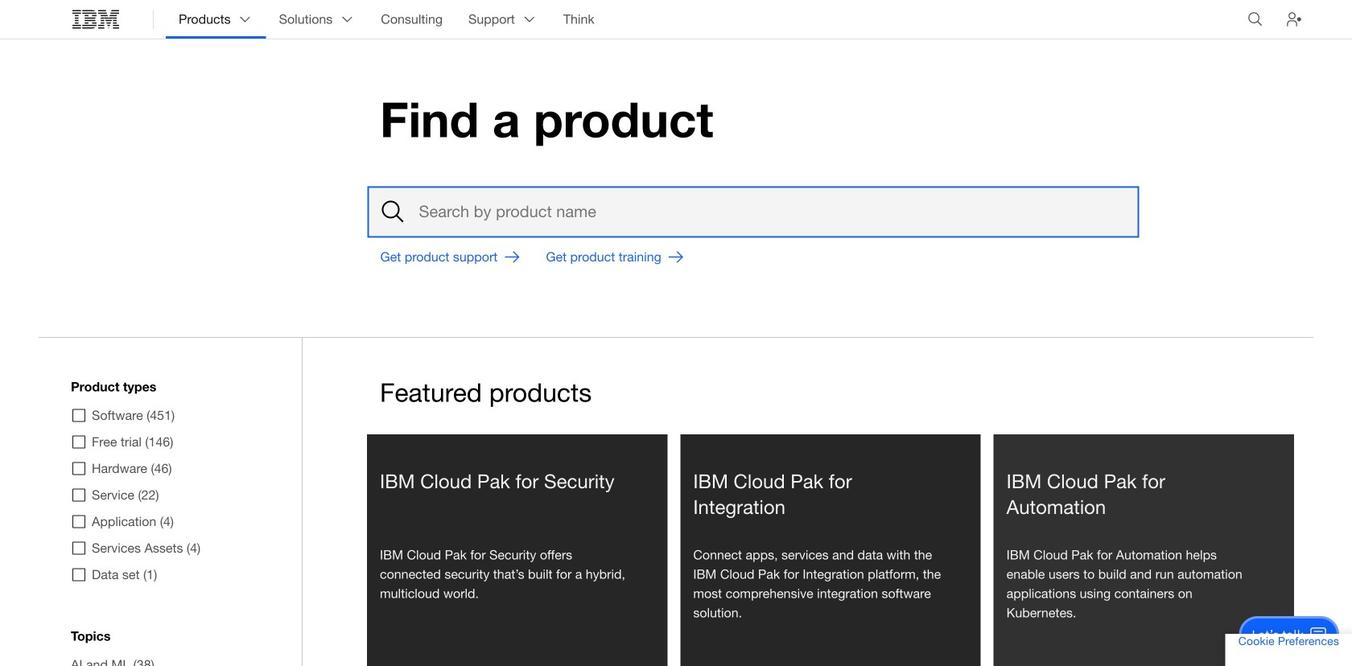 Task type: describe. For each thing, give the bounding box(es) containing it.
search element
[[368, 187, 1140, 238]]

let's talk element
[[1252, 626, 1304, 644]]

Search text field
[[368, 187, 1140, 238]]



